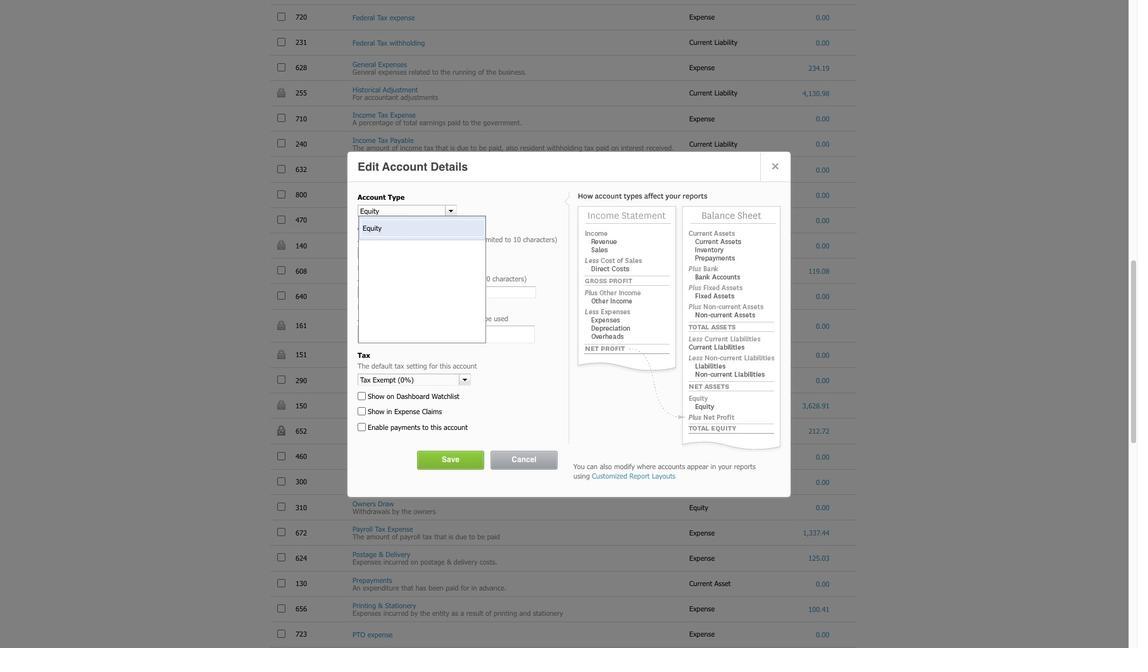 Task type: locate. For each thing, give the bounding box(es) containing it.
2 vertical spatial fixed asset
[[689, 402, 726, 410]]

1 horizontal spatial withholding
[[547, 144, 582, 152]]

by inside the owners draw withdrawals by the owners
[[392, 508, 400, 516]]

by inside less accumulated depreciation on office equipment the total amount of office equipment cost that has been consumed by the entity (based on the useful life)
[[562, 355, 569, 363]]

this right how on the left top
[[423, 314, 434, 323]]

1 vertical spatial due
[[456, 533, 467, 541]]

depreciation up setting
[[410, 347, 448, 356]]

tax down accountant
[[378, 111, 388, 119]]

2 horizontal spatial in
[[711, 463, 716, 471]]

1 vertical spatial your
[[718, 463, 732, 471]]

characters) down 10 on the top of page
[[493, 275, 527, 283]]

a
[[467, 381, 471, 389], [461, 610, 464, 618]]

150 down resale.
[[479, 275, 490, 283]]

has inside less accumulated depreciation on computer equipment the total amount of computer equipment cost that has been consumed by the business (based on the useful life)
[[511, 322, 522, 330]]

1 vertical spatial expenses
[[391, 195, 420, 203]]

income for percentage
[[353, 111, 376, 119]]

6 0.00 link from the top
[[816, 191, 830, 199]]

4 0.00 link from the top
[[816, 140, 830, 148]]

characters) inside name a short title for this account (limited to 150 characters)
[[493, 275, 527, 283]]

also up customized
[[600, 463, 612, 471]]

equipment for office
[[435, 355, 467, 363]]

2 less from the top
[[353, 347, 366, 356]]

has inside less accumulated depreciation on office equipment the total amount of office equipment cost that has been consumed by the entity (based on the useful life)
[[499, 355, 509, 363]]

a inside code a unique code/number for this account (limited to 10 characters)
[[358, 236, 362, 244]]

a for code
[[358, 236, 362, 244]]

a right from
[[467, 381, 471, 389]]

tax down percentage
[[378, 136, 388, 145]]

any up the interest income link
[[353, 195, 364, 203]]

1 vertical spatial related
[[409, 431, 430, 440]]

has down less accumulated depreciation on computer equipment the total amount of computer equipment cost that has been consumed by the business (based on the useful life)
[[499, 355, 509, 363]]

the up loan link
[[353, 355, 364, 363]]

be left 'used'
[[484, 314, 492, 323]]

consumed inside less accumulated depreciation on computer equipment the total amount of computer equipment cost that has been consumed by the business (based on the useful life)
[[541, 322, 572, 330]]

and inside the 460 any other income that does not relate to normal business activities and is not recurring
[[560, 457, 572, 465]]

accumulated for computer
[[368, 314, 407, 323]]

total down the description
[[366, 322, 380, 330]]

that up the details
[[436, 144, 448, 152]]

depreciation down any
[[410, 314, 448, 323]]

expenses down show in expense claims at the left bottom
[[378, 431, 407, 440]]

0 vertical spatial withholding
[[390, 38, 425, 47]]

3 fixed from the top
[[689, 402, 705, 410]]

janitorial expenses link
[[353, 263, 411, 272]]

incurred up type
[[383, 169, 408, 178]]

for up items
[[430, 236, 438, 244]]

owners left draw
[[353, 500, 376, 508]]

tax inside payroll tax expense the amount of payroll tax that is due to be paid
[[423, 533, 432, 541]]

3 0.00 link from the top
[[816, 115, 830, 123]]

of inside income tax payable the amount of income tax that is due to be paid, also resident withholding tax paid on interest received.
[[392, 144, 398, 152]]

and
[[451, 406, 462, 414], [560, 457, 572, 465], [519, 610, 531, 618]]

2 federal from the top
[[353, 38, 375, 47]]

0 vertical spatial your
[[445, 195, 459, 203]]

1 incurred from the top
[[383, 169, 408, 178]]

0 vertical spatial also
[[506, 144, 518, 152]]

to inside payroll tax expense the amount of payroll tax that is due to be paid
[[469, 533, 475, 541]]

13 0.00 link from the top
[[816, 453, 830, 461]]

expense inside interest expense any interest expenses paid to your tax authority, business bank accounts or credit card accounts.
[[379, 187, 404, 195]]

owners down other
[[353, 475, 376, 483]]

1 federal from the top
[[353, 13, 375, 21]]

depreciation inside less accumulated depreciation on office equipment the total amount of office equipment cost that has been consumed by the entity (based on the useful life)
[[410, 347, 448, 356]]

0 vertical spatial useful
[[353, 330, 371, 338]]

1 vertical spatial (limited
[[445, 275, 468, 283]]

interest up the code
[[353, 213, 377, 221]]

less down the description
[[353, 314, 366, 323]]

2 vertical spatial income
[[379, 213, 402, 221]]

computer
[[460, 314, 490, 323]]

2 show from the top
[[368, 408, 385, 416]]

that up postage & delivery expenses incurred on postage & delivery costs.
[[434, 533, 446, 541]]

4 incurred from the top
[[383, 559, 408, 567]]

as
[[452, 610, 458, 618]]

depreciation for computer
[[410, 314, 448, 323]]

2 vertical spatial income
[[385, 457, 407, 465]]

2 general from the top
[[353, 68, 376, 76]]

payroll
[[353, 526, 373, 534]]

due up delivery
[[456, 533, 467, 541]]

for up printing & stationery expenses incurred by the entity as a result of printing and stationery
[[461, 584, 469, 592]]

12 0.00 from the top
[[816, 377, 830, 385]]

460
[[296, 453, 307, 461]]

tax
[[424, 144, 434, 152], [585, 144, 594, 152], [461, 195, 471, 203], [395, 362, 404, 371], [423, 533, 432, 541]]

a right as
[[461, 610, 464, 618]]

related inside office expenses general expenses related to the running of the business office.
[[409, 431, 430, 440]]

equipment
[[447, 322, 480, 330], [435, 355, 467, 363], [373, 406, 405, 414]]

of
[[478, 68, 484, 76], [395, 118, 401, 127], [392, 144, 398, 152], [371, 246, 377, 254], [400, 314, 406, 323], [408, 322, 414, 330], [408, 355, 414, 363], [478, 431, 484, 440], [392, 533, 398, 541], [486, 610, 492, 618]]

tax inside income tax expense a percentage of total earnings paid to the government.
[[378, 111, 388, 119]]

equipment inside less accumulated depreciation on office equipment the total amount of office equipment cost that has been consumed by the entity (based on the useful life)
[[480, 347, 513, 356]]

1 vertical spatial life)
[[668, 355, 680, 363]]

asset for the total amount of computer equipment cost that has been consumed by the business (based on the useful life)
[[708, 322, 724, 330]]

has right 'used'
[[511, 322, 522, 330]]

been down less accumulated depreciation on computer equipment the total amount of computer equipment cost that has been consumed by the business (based on the useful life)
[[511, 355, 526, 363]]

income down the for
[[353, 111, 376, 119]]

accumulated inside less accumulated depreciation on computer equipment the total amount of computer equipment cost that has been consumed by the business (based on the useful life)
[[368, 314, 407, 323]]

also inside you can also modify where accounts appear in your reports using
[[600, 463, 612, 471]]

8 0.00 link from the top
[[816, 242, 830, 250]]

watchlist
[[432, 392, 459, 401]]

0 vertical spatial cost
[[482, 322, 494, 330]]

useful inside less accumulated depreciation on office equipment the total amount of office equipment cost that has been consumed by the entity (based on the useful life)
[[648, 355, 666, 363]]

6 0.00 from the top
[[816, 191, 830, 199]]

less for the total amount of office equipment cost that has been consumed by the entity (based on the useful life)
[[353, 347, 366, 356]]

2 revenue from the top
[[689, 453, 718, 461]]

9 0.00 link from the top
[[816, 293, 830, 301]]

1 running from the top
[[453, 68, 476, 76]]

None text field
[[358, 375, 459, 385]]

1 vertical spatial also
[[600, 463, 612, 471]]

for left cleaning
[[411, 271, 419, 279]]

0 vertical spatial fixed asset
[[689, 322, 726, 330]]

withholding
[[390, 38, 425, 47], [547, 144, 582, 152]]

been inside less accumulated depreciation on office equipment the total amount of office equipment cost that has been consumed by the entity (based on the useful life)
[[511, 355, 526, 363]]

0 vertical spatial equipment
[[492, 314, 525, 323]]

equipment for less accumulated depreciation on computer equipment
[[492, 314, 525, 323]]

for down less accumulated depreciation on office equipment 'link'
[[429, 362, 438, 371]]

expense
[[390, 13, 415, 21], [367, 631, 393, 639]]

equipment right computer
[[492, 314, 525, 323]]

the inside payroll tax expense the amount of payroll tax that is due to be paid
[[353, 533, 364, 541]]

2 vertical spatial total
[[366, 355, 380, 363]]

0 horizontal spatial (based
[[603, 355, 624, 363]]

1 vertical spatial equity
[[689, 504, 711, 512]]

fixed asset for entity
[[689, 351, 726, 359]]

is
[[450, 144, 455, 152], [422, 406, 426, 414], [574, 457, 579, 465], [449, 533, 453, 541]]

expense right pto at the bottom left of page
[[367, 631, 393, 639]]

1 horizontal spatial accounts
[[658, 463, 685, 471]]

interest income link
[[353, 213, 402, 221]]

income inside income tax expense a percentage of total earnings paid to the government.
[[353, 111, 376, 119]]

incurred down the payroll
[[383, 559, 408, 567]]

0 horizontal spatial useful
[[353, 330, 371, 338]]

1 vertical spatial withholding
[[547, 144, 582, 152]]

1 horizontal spatial your
[[718, 463, 732, 471]]

liability inside non-current liability
[[689, 380, 712, 388]]

income tax payable link
[[353, 136, 414, 145]]

2 you cannot delete/archive accounts used by fixed assets. image from the top
[[277, 401, 286, 410]]

is up using
[[574, 457, 579, 465]]

12 0.00 link from the top
[[816, 377, 830, 385]]

accumulated
[[368, 314, 407, 323], [368, 347, 407, 356]]

0 vertical spatial be
[[479, 144, 487, 152]]

equipment for computer
[[447, 322, 480, 330]]

interest up inventory link
[[353, 220, 377, 228]]

government.
[[483, 118, 522, 127]]

unique
[[364, 236, 385, 244]]

0 vertical spatial consumed
[[541, 322, 572, 330]]

tax inside interest expense any interest expenses paid to your tax authority, business bank accounts or credit card accounts.
[[461, 195, 471, 203]]

expenditure
[[363, 584, 399, 592]]

any left other
[[353, 457, 364, 465]]

of down unique
[[371, 246, 377, 254]]

expense for 720
[[689, 13, 717, 21]]

business inside interest expense any interest expenses paid to your tax authority, business bank accounts or credit card accounts.
[[504, 195, 530, 203]]

fixed for entity
[[689, 351, 705, 359]]

that up creditor
[[484, 355, 496, 363]]

2 depreciation from the top
[[410, 347, 448, 356]]

been up the dashboard in the bottom left of the page
[[402, 381, 417, 389]]

is up postage & delivery expenses incurred on postage & delivery costs.
[[449, 533, 453, 541]]

fixed asset
[[689, 322, 726, 330], [689, 351, 726, 359], [689, 402, 726, 410]]

1 horizontal spatial entity
[[584, 355, 601, 363]]

or
[[578, 195, 585, 203]]

liability for 231
[[714, 38, 738, 46]]

due for paid,
[[457, 144, 469, 152]]

show down the 'office equipment' link
[[368, 408, 385, 416]]

& right printing
[[378, 602, 383, 610]]

4,130.98
[[803, 89, 830, 97]]

0 vertical spatial a
[[467, 381, 471, 389]]

expense for 640
[[689, 292, 717, 301]]

11 0.00 link from the top
[[816, 351, 830, 360]]

1 vertical spatial show
[[368, 408, 385, 416]]

1 vertical spatial in
[[711, 463, 716, 471]]

current for prepayments an expenditure that has been paid for in advance.
[[689, 580, 712, 588]]

of down controlled at left
[[478, 431, 484, 440]]

1 general from the top
[[353, 60, 376, 68]]

1 vertical spatial and
[[560, 457, 572, 465]]

related for office expenses
[[409, 431, 430, 440]]

2 vertical spatial equipment
[[373, 406, 405, 414]]

is inside office equipment office equipment that is owned and controlled by the business
[[422, 406, 426, 414]]

1 interest from the top
[[353, 187, 377, 195]]

interest for interest
[[353, 213, 377, 221]]

0 vertical spatial accumulated
[[368, 314, 407, 323]]

this inside code a unique code/number for this account (limited to 10 characters)
[[441, 236, 451, 244]]

life) for less accumulated depreciation on office equipment the total amount of office equipment cost that has been consumed by the entity (based on the useful life)
[[668, 355, 680, 363]]

0 horizontal spatial in
[[387, 408, 392, 416]]

300
[[296, 478, 309, 486]]

cost for office
[[470, 355, 482, 363]]

that down 'show on dashboard watchlist'
[[407, 406, 420, 414]]

Funds contributed by the owner text field
[[358, 326, 535, 344]]

0 vertical spatial entity
[[584, 355, 601, 363]]

1 you cannot delete/archive accounts used by fixed assets. image from the top
[[277, 350, 286, 360]]

to
[[432, 68, 438, 76], [463, 118, 469, 127], [471, 144, 477, 152], [437, 195, 443, 203], [505, 236, 511, 244], [471, 275, 477, 283], [422, 423, 429, 431], [432, 431, 438, 440], [471, 457, 478, 465], [469, 533, 475, 541]]

your
[[445, 195, 459, 203], [718, 463, 732, 471]]

(based for entity
[[603, 355, 624, 363]]

0.00 link for interest income interest income
[[816, 216, 830, 225]]

historical
[[353, 85, 381, 94]]

tax up the insurance expenses incurred for insuring the business' assets
[[424, 144, 434, 152]]

2 vertical spatial current liability
[[689, 140, 740, 148]]

0 horizontal spatial a
[[461, 610, 464, 618]]

0 vertical spatial show
[[368, 392, 385, 401]]

interest
[[353, 187, 377, 195], [353, 213, 377, 221], [353, 220, 377, 228]]

0 vertical spatial life)
[[373, 330, 385, 338]]

consumed up less accumulated depreciation on office equipment the total amount of office equipment cost that has been consumed by the entity (based on the useful life)
[[541, 322, 572, 330]]

5 0.00 link from the top
[[816, 166, 830, 174]]

paid inside prepayments an expenditure that has been paid for in advance.
[[446, 584, 459, 592]]

equity down appear
[[689, 504, 711, 512]]

0 vertical spatial and
[[451, 406, 462, 414]]

0 vertical spatial 150
[[479, 275, 490, 283]]

of inside printing & stationery expenses incurred by the entity as a result of printing and stationery
[[486, 610, 492, 618]]

current
[[689, 38, 712, 46], [689, 89, 712, 97], [689, 140, 712, 148], [689, 580, 712, 588]]

1,337.44
[[803, 529, 830, 538]]

characters) for a unique code/number for this account (limited to 10 characters)
[[523, 236, 557, 244]]

0 vertical spatial related
[[409, 68, 430, 76]]

less
[[353, 314, 366, 323], [353, 347, 366, 356]]

0 horizontal spatial inventory
[[353, 238, 382, 246]]

the inside the tax the default tax setting for this account
[[358, 362, 369, 371]]

less inside less accumulated depreciation on computer equipment the total amount of computer equipment cost that has been consumed by the business (based on the useful life)
[[353, 314, 366, 323]]

to inside the general expenses general expenses related to the running of the business.
[[432, 68, 438, 76]]

1 show from the top
[[368, 392, 385, 401]]

be
[[479, 144, 487, 152], [484, 314, 492, 323], [477, 533, 485, 541]]

0 vertical spatial revenue
[[689, 216, 718, 224]]

business inside the 460 any other income that does not relate to normal business activities and is not recurring
[[503, 457, 529, 465]]

8 0.00 from the top
[[816, 242, 830, 250]]

0 horizontal spatial not
[[440, 457, 450, 465]]

using
[[574, 472, 590, 480]]

1 horizontal spatial also
[[600, 463, 612, 471]]

stationery
[[385, 602, 416, 610]]

show right show on dashboard watchlist checkbox
[[368, 392, 385, 401]]

office down show on dashboard watchlist checkbox
[[353, 406, 370, 414]]

0 vertical spatial expenses
[[378, 68, 407, 76]]

a left percentage
[[353, 118, 357, 127]]

running for business.
[[453, 68, 476, 76]]

3 general from the top
[[353, 431, 376, 440]]

2 vertical spatial equipment
[[373, 398, 405, 407]]

Enable payments to this account checkbox
[[358, 423, 366, 431]]

and left you
[[560, 457, 572, 465]]

expenses up prepayments
[[353, 559, 381, 567]]

2 accumulated from the top
[[368, 347, 407, 356]]

accumulated up default
[[368, 347, 407, 356]]

inventory value of tracked inventory items for resale.
[[353, 238, 485, 254]]

useful for the total amount of computer equipment cost that has been consumed by the business (based on the useful life)
[[353, 330, 371, 338]]

tax for income tax expense a percentage of total earnings paid to the government.
[[378, 111, 388, 119]]

this for title
[[406, 275, 417, 283]]

you cannot delete/archive accounts used by a repeating transaction. image
[[277, 426, 286, 436]]

1 vertical spatial equipment
[[435, 355, 467, 363]]

2 related from the top
[[409, 431, 430, 440]]

income inside the 460 any other income that does not relate to normal business activities and is not recurring
[[385, 457, 407, 465]]

3 fixed asset from the top
[[689, 402, 726, 410]]

appear
[[687, 463, 709, 471]]

equipment inside less accumulated depreciation on office equipment the total amount of office equipment cost that has been consumed by the entity (based on the useful life)
[[435, 355, 467, 363]]

2 current liability from the top
[[689, 89, 740, 97]]

assets
[[490, 169, 509, 178]]

1 fixed asset from the top
[[689, 322, 726, 330]]

insurance
[[353, 162, 383, 170]]

this for of
[[423, 314, 434, 323]]

15 0.00 link from the top
[[816, 504, 830, 512]]

0 vertical spatial expense
[[390, 13, 415, 21]]

office down show in expense claims checkbox
[[353, 424, 370, 432]]

you cannot delete/archive accounts used by fixed assets. image for 150
[[277, 401, 286, 410]]

2 not from the left
[[581, 457, 591, 465]]

the up postage
[[353, 533, 364, 541]]

1 any from the top
[[353, 195, 364, 203]]

incurred down expenditure
[[383, 610, 408, 618]]

dashboard
[[397, 392, 430, 401]]

tax up general expenses link
[[377, 38, 387, 47]]

1 horizontal spatial 150
[[479, 275, 490, 283]]

withdrawals
[[353, 508, 390, 516]]

1 vertical spatial be
[[484, 314, 492, 323]]

1 vertical spatial current liability
[[689, 89, 740, 97]]

3 incurred from the top
[[383, 297, 408, 305]]

federal tax expense
[[353, 13, 415, 21]]

2 any from the top
[[353, 457, 364, 465]]

payroll tax expense the amount of payroll tax that is due to be paid
[[353, 526, 500, 541]]

expenses up title
[[382, 263, 411, 272]]

0 horizontal spatial and
[[451, 406, 462, 414]]

and down watchlist
[[451, 406, 462, 414]]

insurance link
[[353, 162, 383, 170]]

general for general
[[353, 68, 376, 76]]

paid
[[448, 118, 461, 127], [596, 144, 609, 152], [422, 195, 435, 203], [487, 533, 500, 541], [446, 584, 459, 592]]

1 related from the top
[[409, 68, 430, 76]]

10 0.00 link from the top
[[816, 322, 830, 330]]

15 0.00 from the top
[[816, 504, 830, 512]]

interest left received.
[[621, 144, 644, 152]]

revenue for 460
[[689, 453, 718, 461]]

1 vertical spatial less
[[353, 347, 366, 356]]

4 current from the top
[[689, 580, 712, 588]]

expenses up legal
[[353, 271, 381, 279]]

0 horizontal spatial life)
[[373, 330, 385, 338]]

not up using
[[581, 457, 591, 465]]

None text field
[[358, 205, 445, 216], [358, 247, 413, 259], [358, 287, 536, 299], [358, 205, 445, 216], [358, 247, 413, 259], [358, 287, 536, 299]]

1 vertical spatial consumed
[[529, 355, 560, 363]]

1 fixed from the top
[[689, 322, 705, 330]]

0 vertical spatial income
[[400, 144, 422, 152]]

100.41
[[809, 606, 830, 614]]

1 horizontal spatial a
[[467, 381, 471, 389]]

characters)
[[523, 236, 557, 244], [493, 275, 527, 283]]

1 0.00 link from the top
[[816, 13, 830, 21]]

1 vertical spatial cost
[[470, 355, 482, 363]]

1 revenue from the top
[[689, 216, 718, 224]]

amount inside income tax payable the amount of income tax that is due to be paid, also resident withholding tax paid on interest received.
[[366, 144, 390, 152]]

1 horizontal spatial useful
[[648, 355, 666, 363]]

1 accumulated from the top
[[368, 314, 407, 323]]

received.
[[646, 144, 674, 152]]

(based inside less accumulated depreciation on office equipment the total amount of office equipment cost that has been consumed by the entity (based on the useful life)
[[603, 355, 624, 363]]

that inside office equipment office equipment that is owned and controlled by the business
[[407, 406, 420, 414]]

2 owners from the top
[[353, 500, 376, 508]]

layouts
[[652, 472, 676, 480]]

None checkbox
[[277, 114, 286, 122], [277, 267, 286, 275], [277, 292, 286, 300], [277, 478, 286, 486], [277, 503, 286, 512], [277, 554, 286, 562], [277, 605, 286, 613], [277, 114, 286, 122], [277, 267, 286, 275], [277, 292, 286, 300], [277, 478, 286, 486], [277, 503, 286, 512], [277, 554, 286, 562], [277, 605, 286, 613]]

accumulated inside less accumulated depreciation on office equipment the total amount of office equipment cost that has been consumed by the entity (based on the useful life)
[[368, 347, 407, 356]]

expenses for office expenses
[[378, 431, 407, 440]]

related for general expenses
[[409, 68, 430, 76]]

due inside income tax payable the amount of income tax that is due to be paid, also resident withholding tax paid on interest received.
[[457, 144, 469, 152]]

a left description
[[358, 314, 362, 323]]

1 horizontal spatial (based
[[624, 322, 645, 330]]

income
[[400, 144, 422, 152], [379, 220, 401, 228], [385, 457, 407, 465]]

owners contribution
[[353, 475, 416, 483]]

less up loan link
[[353, 347, 366, 356]]

expenses down title
[[371, 289, 400, 297]]

expenses down edit account details
[[391, 195, 420, 203]]

account inside description a description of how this account should be used
[[436, 314, 460, 323]]

your left reports in the bottom of the page
[[718, 463, 732, 471]]

for inside the tax the default tax setting for this account
[[429, 362, 438, 371]]

current liability
[[689, 38, 740, 46], [689, 89, 740, 97], [689, 140, 740, 148]]

amount inside payroll tax expense the amount of payroll tax that is due to be paid
[[366, 533, 390, 541]]

paid down insuring
[[422, 195, 435, 203]]

1 vertical spatial account
[[358, 193, 386, 201]]

of up the payable
[[395, 118, 401, 127]]

you cannot delete/archive accounts used by fixed assets. image
[[277, 350, 286, 360], [277, 401, 286, 410]]

1 0.00 from the top
[[816, 13, 830, 21]]

to inside interest expense any interest expenses paid to your tax authority, business bank accounts or credit card accounts.
[[437, 195, 443, 203]]

total up the payable
[[404, 118, 417, 127]]

show in expense claims
[[368, 408, 442, 416]]

11 0.00 from the top
[[816, 351, 830, 360]]

0.00 link for less accumulated depreciation on office equipment the total amount of office equipment cost that has been consumed by the entity (based on the useful life)
[[816, 351, 830, 360]]

amount left how on the left top
[[382, 322, 406, 330]]

150 inside name a short title for this account (limited to 150 characters)
[[479, 275, 490, 283]]

2 current from the top
[[689, 89, 712, 97]]

1,337.44 link
[[803, 529, 830, 538]]

entity inside less accumulated depreciation on office equipment the total amount of office equipment cost that has been consumed by the entity (based on the useful life)
[[584, 355, 601, 363]]

in down the 'office equipment' link
[[387, 408, 392, 416]]

2 fixed from the top
[[689, 351, 705, 359]]

expense for 723
[[689, 631, 717, 639]]

the
[[353, 144, 364, 152], [353, 322, 364, 330], [353, 355, 364, 363], [358, 362, 369, 371], [353, 533, 364, 541]]

231
[[296, 38, 309, 46]]

0 vertical spatial (based
[[624, 322, 645, 330]]

inventory for inventory
[[689, 242, 721, 250]]

16 0.00 link from the top
[[816, 580, 830, 588]]

7 0.00 link from the top
[[816, 216, 830, 225]]

paid up costs.
[[487, 533, 500, 541]]

running inside office expenses general expenses related to the running of the business office.
[[453, 431, 476, 440]]

2 fixed asset from the top
[[689, 351, 726, 359]]

expenses up the historical adjustment link at the top left
[[378, 68, 407, 76]]

2 0.00 link from the top
[[816, 38, 830, 47]]

that up stationery
[[401, 584, 414, 592]]

any
[[353, 195, 364, 203], [353, 457, 364, 465]]

0.00 for insurance expenses incurred for insuring the business' assets
[[816, 166, 830, 174]]

payable
[[390, 136, 414, 145]]

code/number
[[387, 236, 428, 244]]

0 vertical spatial federal
[[353, 13, 375, 21]]

1 horizontal spatial interest
[[621, 144, 644, 152]]

2 running from the top
[[453, 431, 476, 440]]

1 vertical spatial owners
[[353, 500, 376, 508]]

is inside payroll tax expense the amount of payroll tax that is due to be paid
[[449, 533, 453, 541]]

interest inside interest expense any interest expenses paid to your tax authority, business bank accounts or credit card accounts.
[[366, 195, 389, 203]]

3 0.00 from the top
[[816, 115, 830, 123]]

2 interest from the top
[[353, 213, 377, 221]]

paid right earnings
[[448, 118, 461, 127]]

paid,
[[489, 144, 504, 152]]

revenue for 470
[[689, 216, 718, 224]]

consumed for less accumulated depreciation on computer equipment
[[541, 322, 572, 330]]

tax right the payroll
[[423, 533, 432, 541]]

that inside loan money that has been borrowed from a creditor
[[375, 381, 387, 389]]

edit account details
[[358, 160, 468, 173]]

652
[[296, 427, 309, 436]]

prepayments an expenditure that has been paid for in advance.
[[353, 576, 507, 592]]

0 horizontal spatial accounts
[[549, 195, 576, 203]]

equipment for less accumulated depreciation on office equipment
[[480, 347, 513, 356]]

16 0.00 from the top
[[816, 580, 830, 588]]

a for description
[[358, 314, 362, 323]]

equipment down less accumulated depreciation on computer equipment the total amount of computer equipment cost that has been consumed by the business (based on the useful life)
[[480, 347, 513, 356]]

2 incurred from the top
[[383, 271, 408, 279]]

general inside office expenses general expenses related to the running of the business office.
[[353, 431, 376, 440]]

2 horizontal spatial and
[[560, 457, 572, 465]]

9 0.00 from the top
[[816, 293, 830, 301]]

recurring
[[593, 457, 620, 465]]

interest inside income tax payable the amount of income tax that is due to be paid, also resident withholding tax paid on interest received.
[[621, 144, 644, 152]]

show for show in expense claims
[[368, 408, 385, 416]]

tax up federal tax withholding
[[377, 13, 387, 21]]

3 current liability from the top
[[689, 140, 740, 148]]

the down the description
[[353, 322, 364, 330]]

business inside office expenses general expenses related to the running of the business office.
[[498, 431, 525, 440]]

be for paid
[[477, 533, 485, 541]]

interest down the edit
[[353, 187, 377, 195]]

Show in Expense Claims checkbox
[[358, 408, 366, 416]]

account up any
[[419, 275, 443, 283]]

business inside less accumulated depreciation on computer equipment the total amount of computer equipment cost that has been consumed by the business (based on the useful life)
[[596, 322, 622, 330]]

1 vertical spatial depreciation
[[410, 347, 448, 356]]

be up costs.
[[477, 533, 485, 541]]

2 vertical spatial in
[[472, 584, 477, 592]]

depreciation inside less accumulated depreciation on computer equipment the total amount of computer equipment cost that has been consumed by the business (based on the useful life)
[[410, 314, 448, 323]]

1 vertical spatial any
[[353, 457, 364, 465]]

due up the details
[[457, 144, 469, 152]]

useful inside less accumulated depreciation on computer equipment the total amount of computer equipment cost that has been consumed by the business (based on the useful life)
[[353, 330, 371, 338]]

you cannot delete/archive accounts used by fixed assets. image left 151
[[277, 350, 286, 360]]

0 horizontal spatial interest
[[366, 195, 389, 203]]

10 0.00 from the top
[[816, 322, 830, 330]]

1 vertical spatial a
[[461, 610, 464, 618]]

0 vertical spatial current liability
[[689, 38, 740, 46]]

1 vertical spatial 150
[[296, 402, 309, 410]]

that inside payroll tax expense the amount of payroll tax that is due to be paid
[[434, 533, 446, 541]]

for inside janitorial expenses expenses incurred for cleaning business property.
[[411, 271, 419, 279]]

expense up federal tax withholding
[[390, 13, 415, 21]]

income inside income tax payable the amount of income tax that is due to be paid, also resident withholding tax paid on interest received.
[[353, 136, 376, 145]]

office down funds contributed by the owner text box
[[460, 347, 478, 356]]

0.00 for interest income interest income
[[816, 216, 830, 225]]

of inside income tax expense a percentage of total earnings paid to the government.
[[395, 118, 401, 127]]

total for less accumulated depreciation on computer equipment the total amount of computer equipment cost that has been consumed by the business (based on the useful life)
[[366, 322, 380, 330]]

inventory for inventory value of tracked inventory items for resale.
[[353, 238, 382, 246]]

total inside less accumulated depreciation on office equipment the total amount of office equipment cost that has been consumed by the entity (based on the useful life)
[[366, 355, 380, 363]]

0 vertical spatial running
[[453, 68, 476, 76]]

0 vertical spatial (limited
[[480, 236, 503, 244]]

be inside payroll tax expense the amount of payroll tax that is due to be paid
[[477, 533, 485, 541]]

expenses inside office expenses general expenses related to the running of the business office.
[[378, 431, 407, 440]]

depreciation for office
[[410, 347, 448, 356]]

(limited inside code a unique code/number for this account (limited to 10 characters)
[[480, 236, 503, 244]]

1 vertical spatial federal
[[353, 38, 375, 47]]

amount inside less accumulated depreciation on computer equipment the total amount of computer equipment cost that has been consumed by the business (based on the useful life)
[[382, 322, 406, 330]]

expense for 710
[[689, 114, 717, 123]]

150
[[479, 275, 490, 283], [296, 402, 309, 410]]

and inside printing & stationery expenses incurred by the entity as a result of printing and stationery
[[519, 610, 531, 618]]

legal
[[434, 297, 448, 305]]

0 vertical spatial you cannot delete/archive accounts used by fixed assets. image
[[277, 350, 286, 360]]

4 0.00 from the top
[[816, 140, 830, 148]]

characters) inside code a unique code/number for this account (limited to 10 characters)
[[523, 236, 557, 244]]

equity up unique
[[363, 224, 382, 232]]

(limited for 10
[[480, 236, 503, 244]]

1 depreciation from the top
[[410, 314, 448, 323]]

0 vertical spatial depreciation
[[410, 314, 448, 323]]

1 vertical spatial fixed
[[689, 351, 705, 359]]

cost for computer
[[482, 322, 494, 330]]

can
[[587, 463, 598, 471]]

(limited for 150
[[445, 275, 468, 283]]

161
[[296, 322, 309, 330]]

for right title
[[395, 275, 404, 283]]

0 vertical spatial due
[[457, 144, 469, 152]]

resident
[[520, 144, 545, 152]]

1 vertical spatial (based
[[603, 355, 624, 363]]

1 less from the top
[[353, 314, 366, 323]]

240
[[296, 140, 309, 148]]

you cannot delete/archive accounts used by fixed assets. image for 151
[[277, 350, 286, 360]]

your inside interest expense any interest expenses paid to your tax authority, business bank accounts or credit card accounts.
[[445, 195, 459, 203]]

office expenses general expenses related to the running of the business office.
[[353, 424, 546, 440]]

for inside name a short title for this account (limited to 150 characters)
[[395, 275, 404, 283]]

the inside the owners draw withdrawals by the owners
[[402, 508, 412, 516]]

1 horizontal spatial in
[[472, 584, 477, 592]]

1 vertical spatial useful
[[648, 355, 666, 363]]

5 0.00 from the top
[[816, 166, 830, 174]]

1 vertical spatial characters)
[[493, 275, 527, 283]]

expenses
[[378, 68, 407, 76], [391, 195, 420, 203], [378, 431, 407, 440]]

3 current from the top
[[689, 140, 712, 148]]

None checkbox
[[277, 12, 286, 21], [277, 38, 286, 46], [277, 63, 286, 71], [277, 139, 286, 148], [277, 165, 286, 173], [277, 190, 286, 199], [277, 216, 286, 224], [277, 376, 286, 384], [277, 452, 286, 461], [277, 529, 286, 537], [277, 580, 286, 588], [277, 630, 286, 639], [277, 12, 286, 21], [277, 38, 286, 46], [277, 63, 286, 71], [277, 139, 286, 148], [277, 165, 286, 173], [277, 190, 286, 199], [277, 216, 286, 224], [277, 376, 286, 384], [277, 452, 286, 461], [277, 529, 286, 537], [277, 580, 286, 588], [277, 630, 286, 639]]

expenses up pto expense link
[[353, 610, 381, 618]]

0 horizontal spatial entity
[[432, 610, 449, 618]]

cost inside less accumulated depreciation on office equipment the total amount of office equipment cost that has been consumed by the entity (based on the useful life)
[[470, 355, 482, 363]]

liability for 240
[[714, 140, 738, 148]]

1 horizontal spatial inventory
[[689, 242, 721, 250]]

151
[[296, 351, 309, 359]]

be left the 'paid,'
[[479, 144, 487, 152]]

account up resale.
[[454, 236, 478, 244]]

656
[[296, 605, 309, 614]]

running up the 460 any other income that does not relate to normal business activities and is not recurring
[[453, 431, 476, 440]]

payments
[[391, 423, 420, 431]]

business
[[504, 195, 530, 203], [449, 271, 475, 279], [596, 322, 622, 330], [519, 406, 545, 414], [498, 431, 525, 440], [503, 457, 529, 465]]

this down less accumulated depreciation on office equipment 'link'
[[440, 362, 451, 371]]

7 0.00 from the top
[[816, 216, 830, 225]]

of inside office expenses general expenses related to the running of the business office.
[[478, 431, 484, 440]]

cost inside less accumulated depreciation on computer equipment the total amount of computer equipment cost that has been consumed by the business (based on the useful life)
[[482, 322, 494, 330]]

you cannot delete/archive accounts used by a tracked inventory item. image
[[277, 241, 286, 250]]

5 incurred from the top
[[383, 610, 408, 618]]

0.00 link for less accumulated depreciation on computer equipment the total amount of computer equipment cost that has been consumed by the business (based on the useful life)
[[816, 322, 830, 330]]

expenses down show in expense claims at the left bottom
[[373, 424, 401, 432]]

1 owners from the top
[[353, 475, 376, 483]]

owners draw link
[[353, 500, 394, 508]]

672
[[296, 529, 309, 537]]

1 vertical spatial income
[[379, 220, 401, 228]]

liability for 255
[[714, 89, 738, 97]]

be inside income tax payable the amount of income tax that is due to be paid, also resident withholding tax paid on interest received.
[[479, 144, 487, 152]]

of right "result"
[[486, 610, 492, 618]]

tax left setting
[[395, 362, 404, 371]]

0.00 for less accumulated depreciation on computer equipment the total amount of computer equipment cost that has been consumed by the business (based on the useful life)
[[816, 322, 830, 330]]

equipment down the matters
[[447, 322, 480, 330]]

account inside code a unique code/number for this account (limited to 10 characters)
[[454, 236, 478, 244]]

1 vertical spatial interest
[[366, 195, 389, 203]]



Task type: vqa. For each thing, say whether or not it's contained in the screenshot.
new
no



Task type: describe. For each thing, give the bounding box(es) containing it.
140
[[296, 242, 309, 250]]

you cannot delete/archive system accounts. image
[[277, 88, 286, 97]]

borrowed
[[419, 381, 448, 389]]

632
[[296, 165, 309, 173]]

0.00 for income tax expense a percentage of total earnings paid to the government.
[[816, 115, 830, 123]]

the inside office equipment office equipment that is owned and controlled by the business
[[506, 406, 516, 414]]

125.03 link
[[809, 555, 830, 563]]

310
[[296, 504, 309, 512]]

0.00 link for prepayments an expenditure that has been paid for in advance.
[[816, 580, 830, 588]]

0.00 for owners draw withdrawals by the owners
[[816, 504, 830, 512]]

for inside prepayments an expenditure that has been paid for in advance.
[[461, 584, 469, 592]]

for inside inventory value of tracked inventory items for resale.
[[454, 246, 462, 254]]

to inside income tax payable the amount of income tax that is due to be paid, also resident withholding tax paid on interest received.
[[471, 144, 477, 152]]

by inside less accumulated depreciation on computer equipment the total amount of computer equipment cost that has been consumed by the business (based on the useful life)
[[574, 322, 582, 330]]

interest income interest income
[[353, 213, 402, 228]]

17 0.00 link from the top
[[816, 631, 830, 639]]

save button
[[418, 452, 484, 470]]

1 vertical spatial expense
[[367, 631, 393, 639]]

1 horizontal spatial equity
[[689, 504, 711, 512]]

relate
[[452, 457, 469, 465]]

460 any other income that does not relate to normal business activities and is not recurring
[[296, 453, 620, 465]]

0.00 link for insurance expenses incurred for insuring the business' assets
[[816, 166, 830, 174]]

incurred inside printing & stationery expenses incurred by the entity as a result of printing and stationery
[[383, 610, 408, 618]]

expenses inside interest expense any interest expenses paid to your tax authority, business bank accounts or credit card accounts.
[[391, 195, 420, 203]]

accounts inside interest expense any interest expenses paid to your tax authority, business bank accounts or credit card accounts.
[[549, 195, 576, 203]]

interest expense any interest expenses paid to your tax authority, business bank accounts or credit card accounts.
[[353, 187, 651, 203]]

an
[[353, 584, 361, 592]]

less accumulated depreciation on office equipment link
[[353, 347, 513, 356]]

incurred inside postage & delivery expenses incurred on postage & delivery costs.
[[383, 559, 408, 567]]

federal for federal tax withholding
[[353, 38, 375, 47]]

by inside printing & stationery expenses incurred by the entity as a result of printing and stationery
[[411, 610, 418, 618]]

to inside name a short title for this account (limited to 150 characters)
[[471, 275, 477, 283]]

has inside loan money that has been borrowed from a creditor
[[389, 381, 400, 389]]

0.00 for prepayments an expenditure that has been paid for in advance.
[[816, 580, 830, 588]]

enable
[[368, 423, 388, 431]]

tracked
[[380, 246, 402, 254]]

the inside income tax expense a percentage of total earnings paid to the government.
[[471, 118, 481, 127]]

0.00 link for owners draw withdrawals by the owners
[[816, 504, 830, 512]]

office expenses link
[[353, 424, 401, 432]]

general expenses link
[[353, 60, 407, 68]]

is inside the 460 any other income that does not relate to normal business activities and is not recurring
[[574, 457, 579, 465]]

account for title
[[419, 275, 443, 283]]

should
[[462, 314, 482, 323]]

tax for income tax payable the amount of income tax that is due to be paid, also resident withholding tax paid on interest received.
[[378, 136, 388, 145]]

inventory
[[404, 246, 433, 254]]

interest for any
[[353, 187, 377, 195]]

to inside income tax expense a percentage of total earnings paid to the government.
[[463, 118, 469, 127]]

0 horizontal spatial withholding
[[390, 38, 425, 47]]

income for income
[[379, 220, 401, 228]]

accumulated for office
[[368, 347, 407, 356]]

a inside loan money that has been borrowed from a creditor
[[467, 381, 471, 389]]

that inside the 460 any other income that does not relate to normal business activities and is not recurring
[[409, 457, 421, 465]]

0.00 for loan money that has been borrowed from a creditor
[[816, 377, 830, 385]]

100.41 link
[[809, 606, 830, 614]]

payroll tax expense link
[[353, 526, 413, 534]]

life) for less accumulated depreciation on computer equipment the total amount of computer equipment cost that has been consumed by the business (based on the useful life)
[[373, 330, 385, 338]]

save
[[442, 456, 460, 465]]

asset for an expenditure that has been paid for in advance.
[[714, 580, 731, 588]]

postage & delivery link
[[353, 551, 410, 559]]

image of account type hierarchy image
[[564, 192, 784, 453]]

edit
[[358, 160, 379, 173]]

& for delivery
[[379, 551, 384, 559]]

office
[[416, 355, 433, 363]]

business inside office equipment office equipment that is owned and controlled by the business
[[519, 406, 545, 414]]

expenses inside postage & delivery expenses incurred on postage & delivery costs.
[[353, 559, 381, 567]]

this down 'claims'
[[431, 423, 442, 431]]

0.00 link for legal expenses expenses incurred on any legal matters
[[816, 293, 830, 301]]

710
[[296, 114, 309, 123]]

3,628.91
[[803, 402, 830, 410]]

that inside prepayments an expenditure that has been paid for in advance.
[[401, 584, 414, 592]]

3 interest from the top
[[353, 220, 377, 228]]

postage
[[421, 559, 445, 567]]

a for name
[[358, 275, 362, 283]]

expenses down short
[[353, 297, 381, 305]]

non-
[[689, 373, 704, 381]]

accounts inside you can also modify where accounts appear in your reports using
[[658, 463, 685, 471]]

expense for 608
[[689, 267, 717, 275]]

total for less accumulated depreciation on office equipment the total amount of office equipment cost that has been consumed by the entity (based on the useful life)
[[366, 355, 380, 363]]

less accumulated depreciation on computer equipment link
[[353, 314, 525, 323]]

expenses inside the insurance expenses incurred for insuring the business' assets
[[353, 169, 381, 178]]

expense for 652
[[689, 427, 717, 436]]

incurred inside janitorial expenses expenses incurred for cleaning business property.
[[383, 271, 408, 279]]

0.00 link for loan money that has been borrowed from a creditor
[[816, 377, 830, 385]]

less for the total amount of computer equipment cost that has been consumed by the business (based on the useful life)
[[353, 314, 366, 323]]

tax up "credit"
[[585, 144, 594, 152]]

640
[[296, 292, 309, 301]]

tax inside the tax the default tax setting for this account
[[395, 362, 404, 371]]

postage
[[353, 551, 377, 559]]

fixed for business
[[689, 322, 705, 330]]

this for code/number
[[441, 236, 451, 244]]

incurred inside the insurance expenses incurred for insuring the business' assets
[[383, 169, 408, 178]]

customized
[[592, 472, 627, 480]]

asset for the total amount of office equipment cost that has been consumed by the entity (based on the useful life)
[[708, 351, 724, 359]]

your inside you can also modify where accounts appear in your reports using
[[718, 463, 732, 471]]

to inside code a unique code/number for this account (limited to 10 characters)
[[505, 236, 511, 244]]

bank
[[532, 195, 547, 203]]

tax for federal tax expense
[[377, 13, 387, 21]]

0 vertical spatial in
[[387, 408, 392, 416]]

code a unique code/number for this account (limited to 10 characters)
[[358, 224, 557, 244]]

office inside less accumulated depreciation on office equipment the total amount of office equipment cost that has been consumed by the entity (based on the useful life)
[[460, 347, 478, 356]]

the inside printing & stationery expenses incurred by the entity as a result of printing and stationery
[[420, 610, 430, 618]]

default
[[371, 362, 393, 371]]

account down office equipment office equipment that is owned and controlled by the business
[[444, 423, 468, 431]]

interest expense link
[[353, 187, 404, 195]]

code
[[358, 224, 375, 233]]

on inside income tax payable the amount of income tax that is due to be paid, also resident withholding tax paid on interest received.
[[611, 144, 619, 152]]

in inside you can also modify where accounts appear in your reports using
[[711, 463, 716, 471]]

14 0.00 from the top
[[816, 478, 830, 487]]

expense for 656
[[689, 605, 717, 614]]

inventory link
[[353, 238, 382, 246]]

pto expense
[[353, 631, 393, 639]]

income tax payable the amount of income tax that is due to be paid, also resident withholding tax paid on interest received.
[[353, 136, 674, 152]]

owners for owners contribution
[[353, 475, 376, 483]]

you
[[574, 463, 585, 471]]

characters) for a short title for this account (limited to 150 characters)
[[493, 275, 527, 283]]

description a description of how this account should be used
[[358, 303, 508, 323]]

on inside legal expenses expenses incurred on any legal matters
[[411, 297, 418, 305]]

1 current from the top
[[689, 38, 712, 46]]

show for show on dashboard watchlist
[[368, 392, 385, 401]]

the inside less accumulated depreciation on computer equipment the total amount of computer equipment cost that has been consumed by the business (based on the useful life)
[[353, 322, 364, 330]]

owners draw withdrawals by the owners
[[353, 500, 436, 516]]

14 0.00 link from the top
[[816, 478, 830, 487]]

name
[[358, 264, 378, 272]]

details
[[431, 160, 468, 173]]

claims
[[422, 408, 442, 416]]

any inside interest expense any interest expenses paid to your tax authority, business bank accounts or credit card accounts.
[[353, 195, 364, 203]]

draw
[[378, 500, 394, 508]]

for inside the insurance expenses incurred for insuring the business' assets
[[411, 169, 419, 178]]

owners for owners draw withdrawals by the owners
[[353, 500, 376, 508]]

account inside the tax the default tax setting for this account
[[453, 362, 477, 371]]

where
[[637, 463, 656, 471]]

federal tax expense link
[[353, 13, 415, 21]]

been inside loan money that has been borrowed from a creditor
[[402, 381, 417, 389]]

17 0.00 from the top
[[816, 631, 830, 639]]

contribution
[[378, 475, 416, 483]]

0 vertical spatial equity
[[363, 224, 382, 232]]

customized report layouts link
[[592, 472, 676, 480]]

0.00 for income tax payable the amount of income tax that is due to be paid, also resident withholding tax paid on interest received.
[[816, 140, 830, 148]]

0.00 for less accumulated depreciation on office equipment the total amount of office equipment cost that has been consumed by the entity (based on the useful life)
[[816, 351, 830, 360]]

income inside income tax payable the amount of income tax that is due to be paid, also resident withholding tax paid on interest received.
[[400, 144, 422, 152]]

expense for 628
[[689, 63, 717, 72]]

is inside income tax payable the amount of income tax that is due to be paid, also resident withholding tax paid on interest received.
[[450, 144, 455, 152]]

payroll
[[400, 533, 421, 541]]

tax for federal tax withholding
[[377, 38, 387, 47]]

total inside income tax expense a percentage of total earnings paid to the government.
[[404, 118, 417, 127]]

0 vertical spatial account
[[382, 160, 428, 173]]

you cannot delete/archive accounts used by fixed assets. image
[[277, 321, 286, 330]]

fixed asset for business
[[689, 322, 726, 330]]

expenses inside the general expenses general expenses related to the running of the business.
[[378, 60, 407, 68]]

1 current liability from the top
[[689, 38, 740, 46]]

0.00 link for interest expense any interest expenses paid to your tax authority, business bank accounts or credit card accounts.
[[816, 191, 830, 199]]

income for any
[[385, 457, 407, 465]]

expense inside payroll tax expense the amount of payroll tax that is due to be paid
[[388, 526, 413, 534]]

result
[[466, 610, 483, 618]]

entity inside printing & stationery expenses incurred by the entity as a result of printing and stationery
[[432, 610, 449, 618]]

a inside printing & stationery expenses incurred by the entity as a result of printing and stationery
[[461, 610, 464, 618]]

expenses inside office expenses general expenses related to the running of the business office.
[[373, 424, 401, 432]]

federal for federal tax expense
[[353, 13, 375, 21]]

0.00 link for income tax expense a percentage of total earnings paid to the government.
[[816, 115, 830, 123]]

Show on Dashboard Watchlist checkbox
[[358, 392, 366, 401]]

office inside office expenses general expenses related to the running of the business office.
[[353, 424, 370, 432]]

consumed for less accumulated depreciation on office equipment
[[529, 355, 560, 363]]

printing
[[353, 602, 376, 610]]

a inside income tax expense a percentage of total earnings paid to the government.
[[353, 118, 357, 127]]

loan money that has been borrowed from a creditor
[[353, 373, 496, 389]]

general expenses general expenses related to the running of the business.
[[353, 60, 527, 76]]

paid inside payroll tax expense the amount of payroll tax that is due to be paid
[[487, 533, 500, 541]]

income tax expense a percentage of total earnings paid to the government.
[[353, 111, 522, 127]]

setting
[[406, 362, 427, 371]]

printing & stationery expenses incurred by the entity as a result of printing and stationery
[[353, 602, 563, 618]]

for inside code a unique code/number for this account (limited to 10 characters)
[[430, 236, 438, 244]]

that inside less accumulated depreciation on office equipment the total amount of office equipment cost that has been consumed by the entity (based on the useful life)
[[484, 355, 496, 363]]

628
[[296, 63, 309, 72]]

0.00 for inventory value of tracked inventory items for resale.
[[816, 242, 830, 250]]

for
[[353, 93, 362, 101]]

0 horizontal spatial 150
[[296, 402, 309, 410]]

(based for business
[[624, 322, 645, 330]]

to inside office expenses general expenses related to the running of the business office.
[[432, 431, 438, 440]]

that inside less accumulated depreciation on computer equipment the total amount of computer equipment cost that has been consumed by the business (based on the useful life)
[[497, 322, 509, 330]]

& for stationery
[[378, 602, 383, 610]]

of inside description a description of how this account should be used
[[400, 314, 406, 323]]

2 0.00 from the top
[[816, 38, 830, 47]]

report
[[630, 472, 650, 480]]

postage & delivery expenses incurred on postage & delivery costs.
[[353, 551, 497, 567]]

current liability for income tax payable the amount of income tax that is due to be paid, also resident withholding tax paid on interest received.
[[689, 140, 740, 148]]

paid inside interest expense any interest expenses paid to your tax authority, business bank accounts or credit card accounts.
[[422, 195, 435, 203]]

business inside janitorial expenses expenses incurred for cleaning business property.
[[449, 271, 475, 279]]

of inside payroll tax expense the amount of payroll tax that is due to be paid
[[392, 533, 398, 541]]

how
[[408, 314, 421, 323]]

adjustment
[[383, 85, 418, 94]]

0.00 link for inventory value of tracked inventory items for resale.
[[816, 242, 830, 250]]

office equipment office equipment that is owned and controlled by the business
[[353, 398, 545, 414]]

expense for 624
[[689, 554, 717, 563]]

13 0.00 from the top
[[816, 453, 830, 461]]

office up show in expense claims checkbox
[[353, 398, 370, 407]]

1 not from the left
[[440, 457, 450, 465]]

account for of
[[436, 314, 460, 323]]

current for historical adjustment for accountant adjustments
[[689, 89, 712, 97]]

of inside the general expenses general expenses related to the running of the business.
[[478, 68, 484, 76]]

you can also modify where accounts appear in your reports using
[[574, 463, 756, 480]]

income inside interest income interest income
[[379, 213, 402, 221]]

current liability for historical adjustment for accountant adjustments
[[689, 89, 740, 97]]

expense inside income tax expense a percentage of total earnings paid to the government.
[[390, 111, 416, 119]]

equipment inside office equipment office equipment that is owned and controlled by the business
[[373, 406, 405, 414]]

the inside less accumulated depreciation on office equipment the total amount of office equipment cost that has been consumed by the entity (based on the useful life)
[[353, 355, 364, 363]]

be for paid,
[[479, 144, 487, 152]]

asset for office equipment that is owned and controlled by the business
[[708, 402, 724, 410]]

office.
[[527, 431, 546, 440]]

0.00 for legal expenses expenses incurred on any legal matters
[[816, 293, 830, 301]]

percentage
[[359, 118, 393, 127]]

name a short title for this account (limited to 150 characters)
[[358, 264, 527, 283]]

this inside the tax the default tax setting for this account
[[440, 362, 451, 371]]

useful for the total amount of office equipment cost that has been consumed by the entity (based on the useful life)
[[648, 355, 666, 363]]

be inside description a description of how this account should be used
[[484, 314, 492, 323]]

& left delivery
[[447, 559, 452, 567]]

stationery
[[533, 610, 563, 618]]

running for business
[[453, 431, 476, 440]]

234.19 link
[[809, 64, 830, 72]]

any inside the 460 any other income that does not relate to normal business activities and is not recurring
[[353, 457, 364, 465]]

expense for 800
[[689, 191, 717, 199]]

paid inside income tax expense a percentage of total earnings paid to the government.
[[448, 118, 461, 127]]

enable payments to this account
[[368, 423, 468, 431]]

tax for payroll tax expense the amount of payroll tax that is due to be paid
[[375, 526, 385, 534]]

reports
[[734, 463, 756, 471]]

also inside income tax payable the amount of income tax that is due to be paid, also resident withholding tax paid on interest received.
[[506, 144, 518, 152]]

loan
[[353, 373, 367, 381]]

has inside prepayments an expenditure that has been paid for in advance.
[[416, 584, 426, 592]]

125.03
[[809, 555, 830, 563]]

tax inside the tax the default tax setting for this account
[[358, 351, 370, 359]]

expenses for general expenses
[[378, 68, 407, 76]]

cleaning
[[421, 271, 447, 279]]

account for code/number
[[454, 236, 478, 244]]

0.00 for interest expense any interest expenses paid to your tax authority, business bank accounts or credit card accounts.
[[816, 191, 830, 199]]

incurred inside legal expenses expenses incurred on any legal matters
[[383, 297, 408, 305]]

the inside income tax payable the amount of income tax that is due to be paid, also resident withholding tax paid on interest received.
[[353, 144, 364, 152]]

pto expense link
[[353, 631, 393, 639]]

legal expenses link
[[353, 289, 400, 297]]

119.08
[[809, 267, 830, 276]]

0.00 link for income tax payable the amount of income tax that is due to be paid, also resident withholding tax paid on interest received.
[[816, 140, 830, 148]]

income tax expense link
[[353, 111, 416, 119]]

paid inside income tax payable the amount of income tax that is due to be paid, also resident withholding tax paid on interest received.
[[596, 144, 609, 152]]

been inside less accumulated depreciation on computer equipment the total amount of computer equipment cost that has been consumed by the business (based on the useful life)
[[524, 322, 539, 330]]

current for income tax payable the amount of income tax that is due to be paid, also resident withholding tax paid on interest received.
[[689, 140, 712, 148]]

pto
[[353, 631, 365, 639]]

income for amount
[[353, 136, 376, 145]]

general for office
[[353, 431, 376, 440]]

description
[[364, 314, 397, 323]]

to inside the 460 any other income that does not relate to normal business activities and is not recurring
[[471, 457, 478, 465]]

federal tax withholding link
[[353, 38, 425, 47]]



